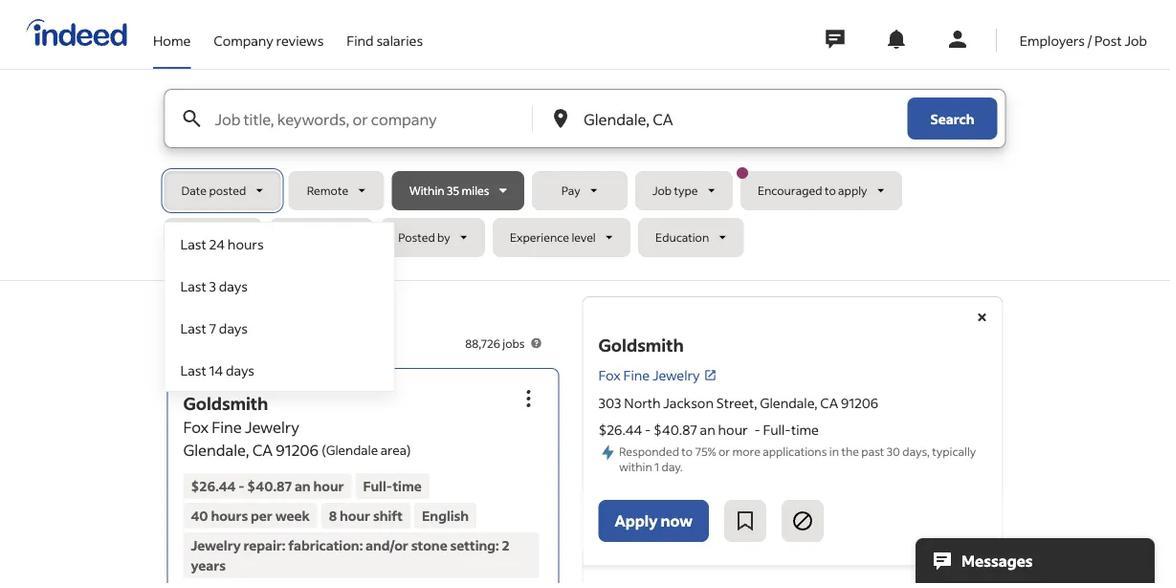 Task type: describe. For each thing, give the bounding box(es) containing it.
home link
[[153, 0, 191, 65]]

company reviews
[[214, 32, 324, 49]]

last for last 3 days
[[180, 277, 206, 295]]

within
[[409, 183, 444, 198]]

1 horizontal spatial fine
[[623, 367, 650, 384]]

sort
[[182, 334, 208, 351]]

past
[[861, 444, 884, 459]]

post
[[1095, 32, 1122, 49]]

2 horizontal spatial -
[[754, 421, 760, 439]]

search
[[930, 110, 974, 127]]

91206 for goldsmith
[[276, 440, 319, 460]]

glendale, for goldsmith
[[183, 440, 249, 460]]

- for $26.44 - $40.87 an hour
[[238, 478, 244, 495]]

find salaries
[[347, 32, 423, 49]]

30
[[887, 444, 900, 459]]

last for last 7 days
[[180, 320, 206, 337]]

week
[[275, 507, 310, 525]]

date
[[181, 183, 207, 198]]

company reviews link
[[214, 0, 324, 65]]

last for last 24 hours
[[180, 235, 206, 253]]

14
[[209, 362, 223, 379]]

experience
[[510, 230, 569, 245]]

jewelry inside goldsmith fox fine jewelry glendale, ca 91206 ( glendale area )
[[245, 417, 299, 437]]

by:
[[211, 334, 229, 351]]

fine inside goldsmith fox fine jewelry glendale, ca 91206 ( glendale area )
[[212, 417, 242, 437]]

0 vertical spatial jewelry
[[652, 367, 700, 384]]

job type button
[[635, 171, 733, 210]]

find
[[347, 32, 374, 49]]

$40.87 for $26.44 - $40.87 an hour
[[247, 478, 292, 495]]

relevance
[[233, 334, 296, 351]]

more
[[732, 444, 760, 459]]

days for last 14 days
[[226, 362, 254, 379]]

the
[[841, 444, 859, 459]]

messages
[[961, 552, 1033, 571]]

1 vertical spatial full-
[[363, 478, 393, 495]]

within 35 miles button
[[392, 171, 524, 210]]

posted by
[[398, 230, 450, 245]]

last 3 days link
[[165, 265, 394, 307]]

search: Job title, keywords, or company text field
[[211, 90, 531, 147]]

remote button
[[289, 171, 384, 210]]

fox fine jewelry
[[598, 367, 700, 384]]

encouraged to apply button
[[737, 167, 902, 210]]

hour for $26.44 - $40.87 an hour
[[313, 478, 344, 495]]

last 3 days
[[180, 277, 248, 295]]

remote
[[307, 183, 348, 198]]

$26.44 - $40.87 an hour
[[191, 478, 344, 495]]

ca for goldsmith
[[252, 440, 273, 460]]

employers / post job link
[[1020, 0, 1147, 65]]

street,
[[716, 395, 757, 412]]

1 horizontal spatial full-
[[763, 421, 791, 439]]

last 24 hours
[[180, 235, 264, 253]]

and/or
[[366, 537, 408, 554]]

last 7 days link
[[165, 307, 394, 349]]

jackson
[[663, 395, 714, 412]]

to for 75%
[[681, 444, 693, 459]]

last 7 days
[[180, 320, 248, 337]]

stone
[[411, 537, 447, 554]]

jewelry inside jewelry repair: fabrication: and/or stone setting: 2 years
[[191, 537, 241, 554]]

help icon image
[[529, 336, 544, 351]]

days,
[[902, 444, 930, 459]]

303
[[598, 395, 621, 412]]

responded to 75% or more applications in the past 30 days, typically within 1 day.
[[619, 444, 976, 475]]

responded
[[619, 444, 679, 459]]

ca for 303
[[820, 395, 838, 412]]

1 vertical spatial hours
[[211, 507, 248, 525]]

find salaries link
[[347, 0, 423, 65]]

/
[[1088, 32, 1092, 49]]

posted by button
[[381, 218, 485, 257]]

88,726 jobs
[[465, 336, 525, 351]]

search button
[[907, 98, 997, 140]]

fabrication:
[[288, 537, 363, 554]]

)
[[406, 442, 411, 459]]

goldsmith for goldsmith
[[598, 334, 684, 356]]

hours inside menu
[[228, 235, 264, 253]]

apply
[[838, 183, 867, 198]]

north
[[624, 395, 661, 412]]

now
[[661, 511, 693, 531]]

area
[[381, 442, 406, 459]]

pay button
[[532, 171, 628, 210]]

an for $26.44 - $40.87 an hour
[[295, 478, 311, 495]]

303 north jackson street, glendale, ca 91206
[[598, 395, 878, 412]]

35
[[447, 183, 459, 198]]

date posted
[[181, 183, 246, 198]]

2
[[502, 537, 510, 554]]

3
[[209, 277, 216, 295]]

by
[[437, 230, 450, 245]]

education button
[[638, 218, 744, 257]]

messages button
[[916, 539, 1155, 585]]

close job details image
[[971, 306, 994, 329]]

day.
[[662, 460, 683, 475]]

last 14 days link
[[165, 349, 394, 391]]

notifications unread count 0 image
[[885, 28, 908, 51]]



Task type: locate. For each thing, give the bounding box(es) containing it.
0 vertical spatial time
[[791, 421, 819, 439]]

1 horizontal spatial 91206
[[841, 395, 878, 412]]

goldsmith for goldsmith fox fine jewelry glendale, ca 91206 ( glendale area )
[[183, 393, 268, 415]]

job type
[[652, 183, 698, 198]]

1 horizontal spatial an
[[700, 421, 715, 439]]

0 horizontal spatial an
[[295, 478, 311, 495]]

0 vertical spatial fox
[[598, 367, 621, 384]]

- up more
[[754, 421, 760, 439]]

40 hours per week
[[191, 507, 310, 525]]

setting:
[[450, 537, 499, 554]]

8 hour shift
[[329, 507, 403, 525]]

0 vertical spatial full-
[[763, 421, 791, 439]]

-
[[645, 421, 651, 439], [754, 421, 760, 439], [238, 478, 244, 495]]

0 horizontal spatial full-
[[363, 478, 393, 495]]

$26.44 down 303
[[598, 421, 642, 439]]

3 last from the top
[[180, 320, 206, 337]]

days for last 3 days
[[219, 277, 248, 295]]

ca up "in" in the right bottom of the page
[[820, 395, 838, 412]]

1 vertical spatial job
[[652, 183, 672, 198]]

0 horizontal spatial fine
[[212, 417, 242, 437]]

$26.44 for $26.44 - $40.87 an hour - full-time
[[598, 421, 642, 439]]

goldsmith down "last 14 days" at the bottom of the page
[[183, 393, 268, 415]]

job left type
[[652, 183, 672, 198]]

ca up $26.44 - $40.87 an hour
[[252, 440, 273, 460]]

0 horizontal spatial ca
[[252, 440, 273, 460]]

encouraged to apply
[[758, 183, 867, 198]]

full- up shift at the bottom
[[363, 478, 393, 495]]

1 horizontal spatial -
[[645, 421, 651, 439]]

1 vertical spatial ca
[[252, 440, 273, 460]]

menu containing last 24 hours
[[164, 222, 395, 392]]

0 horizontal spatial job
[[652, 183, 672, 198]]

days for last 7 days
[[219, 320, 248, 337]]

1 vertical spatial fox
[[183, 417, 209, 437]]

level
[[572, 230, 596, 245]]

40
[[191, 507, 208, 525]]

1 vertical spatial to
[[681, 444, 693, 459]]

fox fine jewelry link
[[598, 365, 717, 386]]

to left apply
[[825, 183, 836, 198]]

job right post
[[1125, 32, 1147, 49]]

applications
[[763, 444, 827, 459]]

1 vertical spatial $26.44
[[191, 478, 236, 495]]

0 horizontal spatial glendale,
[[183, 440, 249, 460]]

goldsmith inside goldsmith fox fine jewelry glendale, ca 91206 ( glendale area )
[[183, 393, 268, 415]]

full- up applications
[[763, 421, 791, 439]]

(
[[322, 442, 326, 459]]

sort by: relevance
[[182, 334, 296, 351]]

0 vertical spatial to
[[825, 183, 836, 198]]

last 14 days
[[180, 362, 254, 379]]

jewelry up jackson at the right
[[652, 367, 700, 384]]

0 horizontal spatial goldsmith
[[183, 393, 268, 415]]

save this job image
[[734, 510, 757, 533]]

job inside 'link'
[[1125, 32, 1147, 49]]

2 vertical spatial days
[[226, 362, 254, 379]]

ca inside goldsmith fox fine jewelry glendale, ca 91206 ( glendale area )
[[252, 440, 273, 460]]

account image
[[946, 28, 969, 51]]

days right '14'
[[226, 362, 254, 379]]

$26.44 for $26.44 - $40.87 an hour
[[191, 478, 236, 495]]

pay
[[561, 183, 580, 198]]

0 horizontal spatial fox
[[183, 417, 209, 437]]

0 vertical spatial goldsmith
[[598, 334, 684, 356]]

employers
[[1020, 32, 1085, 49]]

hour up or
[[718, 421, 748, 439]]

or
[[718, 444, 730, 459]]

shift
[[373, 507, 403, 525]]

full-time
[[363, 478, 422, 495]]

0 horizontal spatial time
[[393, 478, 422, 495]]

2 vertical spatial jewelry
[[191, 537, 241, 554]]

0 vertical spatial $40.87
[[653, 421, 697, 439]]

0 vertical spatial 91206
[[841, 395, 878, 412]]

full-
[[763, 421, 791, 439], [363, 478, 393, 495]]

$40.87 up per
[[247, 478, 292, 495]]

1 vertical spatial glendale,
[[183, 440, 249, 460]]

1 vertical spatial fine
[[212, 417, 242, 437]]

last left '14'
[[180, 362, 206, 379]]

1 horizontal spatial goldsmith
[[598, 334, 684, 356]]

fox
[[598, 367, 621, 384], [183, 417, 209, 437]]

$40.87 for $26.44 - $40.87 an hour - full-time
[[653, 421, 697, 439]]

to for apply
[[825, 183, 836, 198]]

75%
[[695, 444, 716, 459]]

91206 left (
[[276, 440, 319, 460]]

0 vertical spatial hour
[[718, 421, 748, 439]]

7
[[209, 320, 216, 337]]

years
[[191, 557, 226, 574]]

goldsmith fox fine jewelry glendale, ca 91206 ( glendale area )
[[183, 393, 411, 460]]

0 vertical spatial $26.44
[[598, 421, 642, 439]]

glendale, down goldsmith button
[[183, 440, 249, 460]]

1 horizontal spatial $26.44
[[598, 421, 642, 439]]

fox up 303
[[598, 367, 621, 384]]

hour for $26.44 - $40.87 an hour - full-time
[[718, 421, 748, 439]]

- up 40 hours per week
[[238, 478, 244, 495]]

1 horizontal spatial job
[[1125, 32, 1147, 49]]

0 horizontal spatial $26.44
[[191, 478, 236, 495]]

apply now button
[[598, 500, 709, 542]]

1 vertical spatial time
[[393, 478, 422, 495]]

per
[[251, 507, 273, 525]]

not interested image
[[791, 510, 814, 533]]

$40.87
[[653, 421, 697, 439], [247, 478, 292, 495]]

88,726
[[465, 336, 500, 351]]

goldsmith button
[[183, 393, 268, 415]]

hours right 24 at the top of page
[[228, 235, 264, 253]]

glendale,
[[760, 395, 818, 412], [183, 440, 249, 460]]

fine
[[623, 367, 650, 384], [212, 417, 242, 437]]

none search field containing search
[[164, 89, 1006, 392]]

jobs
[[503, 336, 525, 351]]

reviews
[[276, 32, 324, 49]]

1 vertical spatial jewelry
[[245, 417, 299, 437]]

2 vertical spatial hour
[[340, 507, 370, 525]]

1 horizontal spatial glendale,
[[760, 395, 818, 412]]

2 horizontal spatial jewelry
[[652, 367, 700, 384]]

1 horizontal spatial to
[[825, 183, 836, 198]]

0 vertical spatial job
[[1125, 32, 1147, 49]]

glendale
[[326, 442, 378, 459]]

24
[[209, 235, 225, 253]]

1 vertical spatial 91206
[[276, 440, 319, 460]]

None search field
[[164, 89, 1006, 392]]

8
[[329, 507, 337, 525]]

0 vertical spatial fine
[[623, 367, 650, 384]]

salaries
[[376, 32, 423, 49]]

0 vertical spatial glendale,
[[760, 395, 818, 412]]

days
[[219, 277, 248, 295], [219, 320, 248, 337], [226, 362, 254, 379]]

posted
[[398, 230, 435, 245]]

job actions menu is collapsed image
[[517, 387, 540, 410]]

1 vertical spatial days
[[219, 320, 248, 337]]

1 vertical spatial an
[[295, 478, 311, 495]]

fox down goldsmith button
[[183, 417, 209, 437]]

1 horizontal spatial ca
[[820, 395, 838, 412]]

menu
[[164, 222, 395, 392]]

education
[[655, 230, 709, 245]]

1 vertical spatial $40.87
[[247, 478, 292, 495]]

1
[[654, 460, 659, 475]]

91206 inside goldsmith fox fine jewelry glendale, ca 91206 ( glendale area )
[[276, 440, 319, 460]]

to inside dropdown button
[[825, 183, 836, 198]]

an
[[700, 421, 715, 439], [295, 478, 311, 495]]

repair:
[[243, 537, 286, 554]]

- for $26.44 - $40.87 an hour - full-time
[[645, 421, 651, 439]]

$40.87 down jackson at the right
[[653, 421, 697, 439]]

type
[[674, 183, 698, 198]]

miles
[[462, 183, 489, 198]]

goldsmith
[[598, 334, 684, 356], [183, 393, 268, 415]]

1 vertical spatial goldsmith
[[183, 393, 268, 415]]

glendale, inside goldsmith fox fine jewelry glendale, ca 91206 ( glendale area )
[[183, 440, 249, 460]]

goldsmith up fox fine jewelry
[[598, 334, 684, 356]]

0 horizontal spatial to
[[681, 444, 693, 459]]

0 horizontal spatial -
[[238, 478, 244, 495]]

hours right "40" at the left
[[211, 507, 248, 525]]

messages unread count 0 image
[[823, 20, 847, 58]]

$26.44 up "40" at the left
[[191, 478, 236, 495]]

91206 up the
[[841, 395, 878, 412]]

posted
[[209, 183, 246, 198]]

to
[[825, 183, 836, 198], [681, 444, 693, 459]]

in
[[829, 444, 839, 459]]

0 horizontal spatial $40.87
[[247, 478, 292, 495]]

time up shift at the bottom
[[393, 478, 422, 495]]

home
[[153, 32, 191, 49]]

an up 75%
[[700, 421, 715, 439]]

apply now
[[615, 511, 693, 531]]

encouraged
[[758, 183, 822, 198]]

- up responded
[[645, 421, 651, 439]]

2 last from the top
[[180, 277, 206, 295]]

days right 3
[[219, 277, 248, 295]]

english
[[422, 507, 469, 525]]

4 last from the top
[[180, 362, 206, 379]]

0 horizontal spatial jewelry
[[191, 537, 241, 554]]

hour up 8
[[313, 478, 344, 495]]

within 35 miles
[[409, 183, 489, 198]]

typically
[[932, 444, 976, 459]]

date posted button
[[164, 171, 281, 210]]

last left 7
[[180, 320, 206, 337]]

last 24 hours link
[[165, 223, 394, 265]]

1 horizontal spatial fox
[[598, 367, 621, 384]]

to left 75%
[[681, 444, 693, 459]]

experience level button
[[493, 218, 631, 257]]

91206 for 303
[[841, 395, 878, 412]]

glendale, up applications
[[760, 395, 818, 412]]

hour
[[718, 421, 748, 439], [313, 478, 344, 495], [340, 507, 370, 525]]

experience level
[[510, 230, 596, 245]]

$26.44
[[598, 421, 642, 439], [191, 478, 236, 495]]

1 horizontal spatial jewelry
[[245, 417, 299, 437]]

fox inside goldsmith fox fine jewelry glendale, ca 91206 ( glendale area )
[[183, 417, 209, 437]]

0 vertical spatial an
[[700, 421, 715, 439]]

1 last from the top
[[180, 235, 206, 253]]

$26.44 - $40.87 an hour - full-time
[[598, 421, 819, 439]]

1 horizontal spatial $40.87
[[653, 421, 697, 439]]

0 vertical spatial hours
[[228, 235, 264, 253]]

days right 7
[[219, 320, 248, 337]]

jewelry
[[652, 367, 700, 384], [245, 417, 299, 437], [191, 537, 241, 554]]

fine down goldsmith button
[[212, 417, 242, 437]]

an up week
[[295, 478, 311, 495]]

jewelry down goldsmith button
[[245, 417, 299, 437]]

jewelry repair: fabrication: and/or stone setting: 2 years
[[191, 537, 510, 574]]

glendale, for 303
[[760, 395, 818, 412]]

1 vertical spatial hour
[[313, 478, 344, 495]]

time up applications
[[791, 421, 819, 439]]

last left 24 at the top of page
[[180, 235, 206, 253]]

last left 3
[[180, 277, 206, 295]]

1 horizontal spatial time
[[791, 421, 819, 439]]

hour right 8
[[340, 507, 370, 525]]

job inside popup button
[[652, 183, 672, 198]]

to inside responded to 75% or more applications in the past 30 days, typically within 1 day.
[[681, 444, 693, 459]]

last for last 14 days
[[180, 362, 206, 379]]

0 vertical spatial days
[[219, 277, 248, 295]]

fine up north
[[623, 367, 650, 384]]

0 vertical spatial ca
[[820, 395, 838, 412]]

0 horizontal spatial 91206
[[276, 440, 319, 460]]

an for $26.44 - $40.87 an hour - full-time
[[700, 421, 715, 439]]

jewelry up years
[[191, 537, 241, 554]]

Edit location text field
[[580, 90, 869, 147]]

employers / post job
[[1020, 32, 1147, 49]]



Task type: vqa. For each thing, say whether or not it's contained in the screenshot.
$26.44 - $40.87 an hour's '$40.87'
yes



